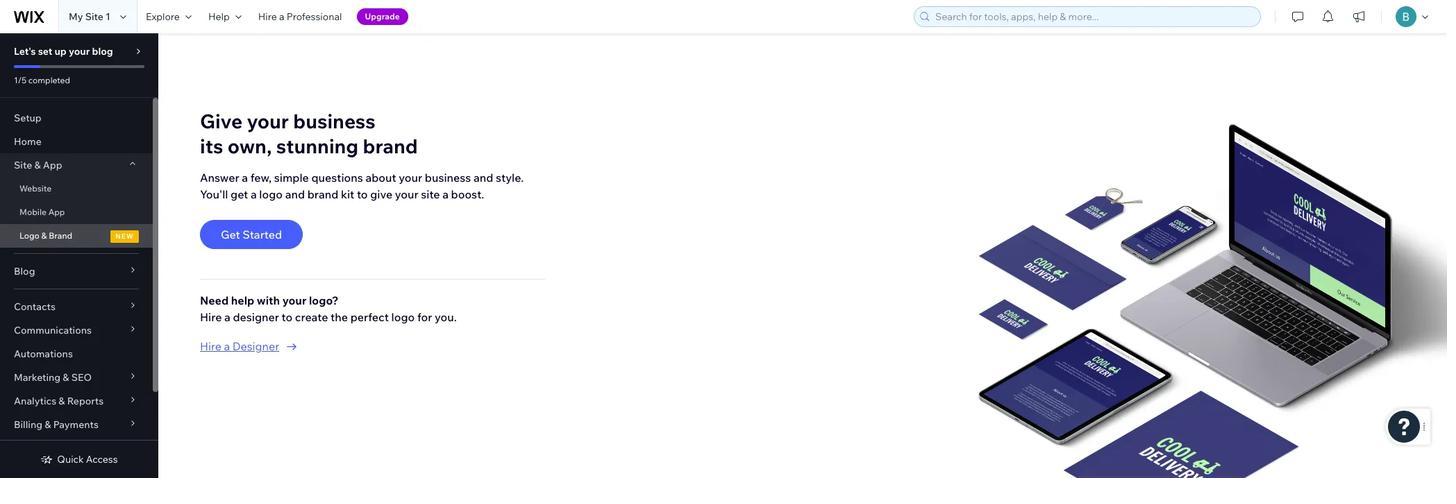 Task type: describe. For each thing, give the bounding box(es) containing it.
with
[[257, 294, 280, 308]]

kit
[[341, 188, 354, 202]]

professional
[[287, 10, 342, 23]]

payments
[[53, 419, 99, 431]]

contacts button
[[0, 295, 153, 319]]

communications button
[[0, 319, 153, 342]]

1/5
[[14, 75, 26, 85]]

let's set up your blog
[[14, 45, 113, 58]]

get
[[231, 188, 248, 202]]

you'll
[[200, 188, 228, 202]]

mobile app
[[19, 207, 65, 217]]

explore
[[146, 10, 180, 23]]

hire a designer
[[200, 340, 279, 354]]

hire for hire a professional
[[258, 10, 277, 23]]

your inside give your business its own, stunning brand
[[247, 109, 289, 134]]

setup link
[[0, 106, 153, 130]]

to inside answer a few, simple questions about your business and style. you'll get a logo and brand kit to give your site a boost.
[[357, 188, 368, 202]]

hire a designer button
[[200, 338, 545, 355]]

a right site
[[442, 188, 449, 202]]

designer
[[233, 340, 279, 354]]

site inside popup button
[[14, 159, 32, 172]]

your left site
[[395, 188, 419, 202]]

started
[[243, 228, 282, 242]]

set
[[38, 45, 52, 58]]

up
[[55, 45, 67, 58]]

upgrade
[[365, 11, 400, 22]]

its
[[200, 134, 223, 159]]

create
[[295, 311, 328, 325]]

boost.
[[451, 188, 484, 202]]

help button
[[200, 0, 250, 33]]

mobile app link
[[0, 201, 153, 224]]

analytics
[[14, 395, 56, 408]]

completed
[[28, 75, 70, 85]]

setup
[[14, 112, 41, 124]]

your inside sidebar element
[[69, 45, 90, 58]]

get started button
[[200, 220, 303, 250]]

a left few,
[[242, 171, 248, 185]]

a right get
[[251, 188, 257, 202]]

give your business its own, stunning brand
[[200, 109, 418, 159]]

logo & brand
[[19, 231, 72, 241]]

the
[[331, 311, 348, 325]]

billing & payments
[[14, 419, 99, 431]]

few,
[[250, 171, 272, 185]]

marketing & seo
[[14, 372, 92, 384]]

you.
[[435, 311, 457, 325]]

billing
[[14, 419, 42, 431]]

answer
[[200, 171, 239, 185]]

hire for hire a designer
[[200, 340, 221, 354]]

logo?
[[309, 294, 338, 308]]

blog
[[14, 265, 35, 278]]

brand
[[49, 231, 72, 241]]

simple
[[274, 171, 309, 185]]

business inside answer a few, simple questions about your business and style. you'll get a logo and brand kit to give your site a boost.
[[425, 171, 471, 185]]

my site 1
[[69, 10, 110, 23]]

billing & payments button
[[0, 413, 153, 437]]

mobile
[[19, 207, 46, 217]]

analytics & reports button
[[0, 390, 153, 413]]

quick access button
[[41, 453, 118, 466]]

get started
[[221, 228, 282, 242]]

app inside popup button
[[43, 159, 62, 172]]

website link
[[0, 177, 153, 201]]

need
[[200, 294, 229, 308]]

help
[[208, 10, 230, 23]]

get
[[221, 228, 240, 242]]

logo inside answer a few, simple questions about your business and style. you'll get a logo and brand kit to give your site a boost.
[[259, 188, 283, 202]]

perfect
[[350, 311, 389, 325]]

stunning
[[276, 134, 359, 159]]

brand inside give your business its own, stunning brand
[[363, 134, 418, 159]]



Task type: locate. For each thing, give the bounding box(es) containing it.
& for logo
[[41, 231, 47, 241]]

sidebar element
[[0, 33, 158, 478]]

hire left the designer
[[200, 340, 221, 354]]

1 vertical spatial logo
[[391, 311, 415, 325]]

& up website
[[34, 159, 41, 172]]

1 horizontal spatial brand
[[363, 134, 418, 159]]

website
[[19, 183, 52, 194]]

new
[[115, 232, 134, 241]]

& for site
[[34, 159, 41, 172]]

blog button
[[0, 260, 153, 283]]

1 horizontal spatial to
[[357, 188, 368, 202]]

Search for tools, apps, help & more... field
[[931, 7, 1256, 26]]

0 vertical spatial brand
[[363, 134, 418, 159]]

logo
[[259, 188, 283, 202], [391, 311, 415, 325]]

access
[[86, 453, 118, 466]]

& right 'billing' at the left bottom of the page
[[45, 419, 51, 431]]

& right logo
[[41, 231, 47, 241]]

business up site
[[425, 171, 471, 185]]

a inside need help with your logo? hire a designer to create the perfect logo for you.
[[224, 311, 230, 325]]

business inside give your business its own, stunning brand
[[293, 109, 376, 134]]

0 vertical spatial logo
[[259, 188, 283, 202]]

0 vertical spatial site
[[85, 10, 103, 23]]

brand inside answer a few, simple questions about your business and style. you'll get a logo and brand kit to give your site a boost.
[[307, 188, 338, 202]]

1 horizontal spatial and
[[474, 171, 493, 185]]

logo left for
[[391, 311, 415, 325]]

communications
[[14, 324, 92, 337]]

brand up the about
[[363, 134, 418, 159]]

and
[[474, 171, 493, 185], [285, 188, 305, 202]]

app right mobile
[[48, 207, 65, 217]]

business
[[293, 109, 376, 134], [425, 171, 471, 185]]

automations link
[[0, 342, 153, 366]]

1 vertical spatial and
[[285, 188, 305, 202]]

1 vertical spatial site
[[14, 159, 32, 172]]

0 horizontal spatial to
[[282, 311, 293, 325]]

site left 1
[[85, 10, 103, 23]]

my
[[69, 10, 83, 23]]

a inside hire a professional link
[[279, 10, 284, 23]]

0 horizontal spatial site
[[14, 159, 32, 172]]

1 vertical spatial brand
[[307, 188, 338, 202]]

0 vertical spatial and
[[474, 171, 493, 185]]

your up site
[[399, 171, 422, 185]]

hire a professional
[[258, 10, 342, 23]]

to
[[357, 188, 368, 202], [282, 311, 293, 325]]

& inside popup button
[[34, 159, 41, 172]]

for
[[417, 311, 432, 325]]

your up own,
[[247, 109, 289, 134]]

give
[[200, 109, 243, 134]]

0 horizontal spatial business
[[293, 109, 376, 134]]

1
[[106, 10, 110, 23]]

seo
[[71, 372, 92, 384]]

&
[[34, 159, 41, 172], [41, 231, 47, 241], [63, 372, 69, 384], [59, 395, 65, 408], [45, 419, 51, 431]]

logo
[[19, 231, 39, 241]]

0 horizontal spatial brand
[[307, 188, 338, 202]]

& left reports
[[59, 395, 65, 408]]

let's
[[14, 45, 36, 58]]

0 vertical spatial business
[[293, 109, 376, 134]]

quick
[[57, 453, 84, 466]]

1 horizontal spatial business
[[425, 171, 471, 185]]

hire right help button
[[258, 10, 277, 23]]

quick access
[[57, 453, 118, 466]]

logo inside need help with your logo? hire a designer to create the perfect logo for you.
[[391, 311, 415, 325]]

your up 'create'
[[282, 294, 307, 308]]

to right the kit
[[357, 188, 368, 202]]

brand
[[363, 134, 418, 159], [307, 188, 338, 202]]

reports
[[67, 395, 104, 408]]

& for analytics
[[59, 395, 65, 408]]

help
[[231, 294, 254, 308]]

own,
[[228, 134, 272, 159]]

& for billing
[[45, 419, 51, 431]]

and down simple
[[285, 188, 305, 202]]

& for marketing
[[63, 372, 69, 384]]

about
[[366, 171, 396, 185]]

upgrade button
[[357, 8, 408, 25]]

a
[[279, 10, 284, 23], [242, 171, 248, 185], [251, 188, 257, 202], [442, 188, 449, 202], [224, 311, 230, 325], [224, 340, 230, 354]]

give
[[370, 188, 392, 202]]

app up website
[[43, 159, 62, 172]]

marketing
[[14, 372, 61, 384]]

1 horizontal spatial site
[[85, 10, 103, 23]]

hire inside button
[[200, 340, 221, 354]]

contacts
[[14, 301, 56, 313]]

1 horizontal spatial logo
[[391, 311, 415, 325]]

1 vertical spatial hire
[[200, 311, 222, 325]]

1/5 completed
[[14, 75, 70, 85]]

analytics & reports
[[14, 395, 104, 408]]

site down home
[[14, 159, 32, 172]]

site & app button
[[0, 153, 153, 177]]

designer
[[233, 311, 279, 325]]

a down need
[[224, 311, 230, 325]]

answer a few, simple questions about your business and style. you'll get a logo and brand kit to give your site a boost.
[[200, 171, 524, 202]]

& inside dropdown button
[[59, 395, 65, 408]]

0 vertical spatial to
[[357, 188, 368, 202]]

site
[[85, 10, 103, 23], [14, 159, 32, 172]]

a inside hire a designer button
[[224, 340, 230, 354]]

your right the up
[[69, 45, 90, 58]]

need help with your logo? hire a designer to create the perfect logo for you.
[[200, 294, 457, 325]]

0 vertical spatial app
[[43, 159, 62, 172]]

business up stunning
[[293, 109, 376, 134]]

site
[[421, 188, 440, 202]]

a left professional
[[279, 10, 284, 23]]

your
[[69, 45, 90, 58], [247, 109, 289, 134], [399, 171, 422, 185], [395, 188, 419, 202], [282, 294, 307, 308]]

and up boost.
[[474, 171, 493, 185]]

1 vertical spatial to
[[282, 311, 293, 325]]

hire a professional link
[[250, 0, 350, 33]]

home link
[[0, 130, 153, 153]]

automations
[[14, 348, 73, 360]]

a left the designer
[[224, 340, 230, 354]]

questions
[[311, 171, 363, 185]]

to inside need help with your logo? hire a designer to create the perfect logo for you.
[[282, 311, 293, 325]]

0 horizontal spatial logo
[[259, 188, 283, 202]]

blog
[[92, 45, 113, 58]]

hire down need
[[200, 311, 222, 325]]

app
[[43, 159, 62, 172], [48, 207, 65, 217]]

2 vertical spatial hire
[[200, 340, 221, 354]]

marketing & seo button
[[0, 366, 153, 390]]

logo down few,
[[259, 188, 283, 202]]

style.
[[496, 171, 524, 185]]

0 vertical spatial hire
[[258, 10, 277, 23]]

& left seo
[[63, 372, 69, 384]]

home
[[14, 135, 42, 148]]

your inside need help with your logo? hire a designer to create the perfect logo for you.
[[282, 294, 307, 308]]

1 vertical spatial business
[[425, 171, 471, 185]]

to left 'create'
[[282, 311, 293, 325]]

0 horizontal spatial and
[[285, 188, 305, 202]]

brand down questions
[[307, 188, 338, 202]]

1 vertical spatial app
[[48, 207, 65, 217]]

hire inside need help with your logo? hire a designer to create the perfect logo for you.
[[200, 311, 222, 325]]

site & app
[[14, 159, 62, 172]]



Task type: vqa. For each thing, say whether or not it's contained in the screenshot.
Reset button
no



